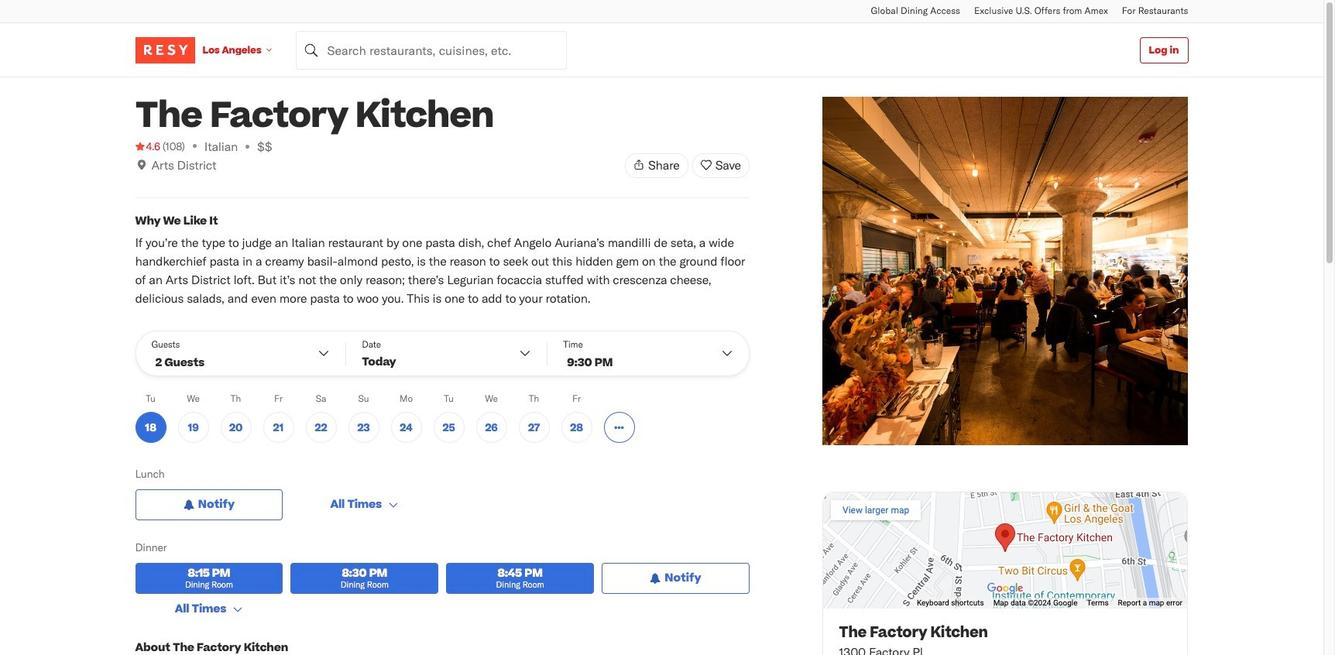 Task type: vqa. For each thing, say whether or not it's contained in the screenshot.
the '4.6 out of 5 stars' icon
yes



Task type: describe. For each thing, give the bounding box(es) containing it.
Search restaurants, cuisines, etc. text field
[[295, 31, 566, 69]]

4.6 out of 5 stars image
[[135, 139, 160, 154]]



Task type: locate. For each thing, give the bounding box(es) containing it.
None field
[[295, 31, 566, 69]]



